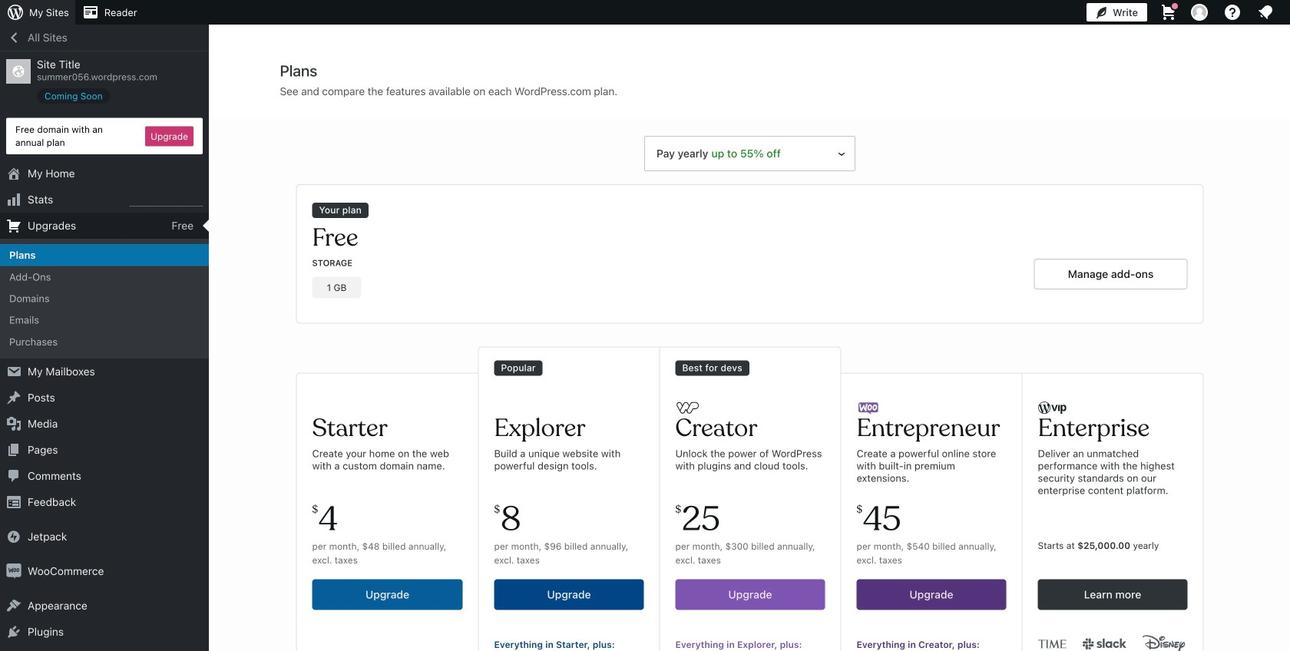 Task type: vqa. For each thing, say whether or not it's contained in the screenshot.
My Profile icon
yes



Task type: locate. For each thing, give the bounding box(es) containing it.
img image
[[6, 529, 22, 544], [6, 564, 22, 579]]

0 vertical spatial img image
[[6, 529, 22, 544]]

2 img image from the top
[[6, 564, 22, 579]]

1 vertical spatial img image
[[6, 564, 22, 579]]

my shopping cart image
[[1160, 3, 1178, 22]]



Task type: describe. For each thing, give the bounding box(es) containing it.
manage your notifications image
[[1256, 3, 1275, 22]]

highest hourly views 0 image
[[130, 197, 203, 207]]

1 img image from the top
[[6, 529, 22, 544]]

help image
[[1223, 3, 1242, 22]]

my profile image
[[1191, 4, 1208, 21]]



